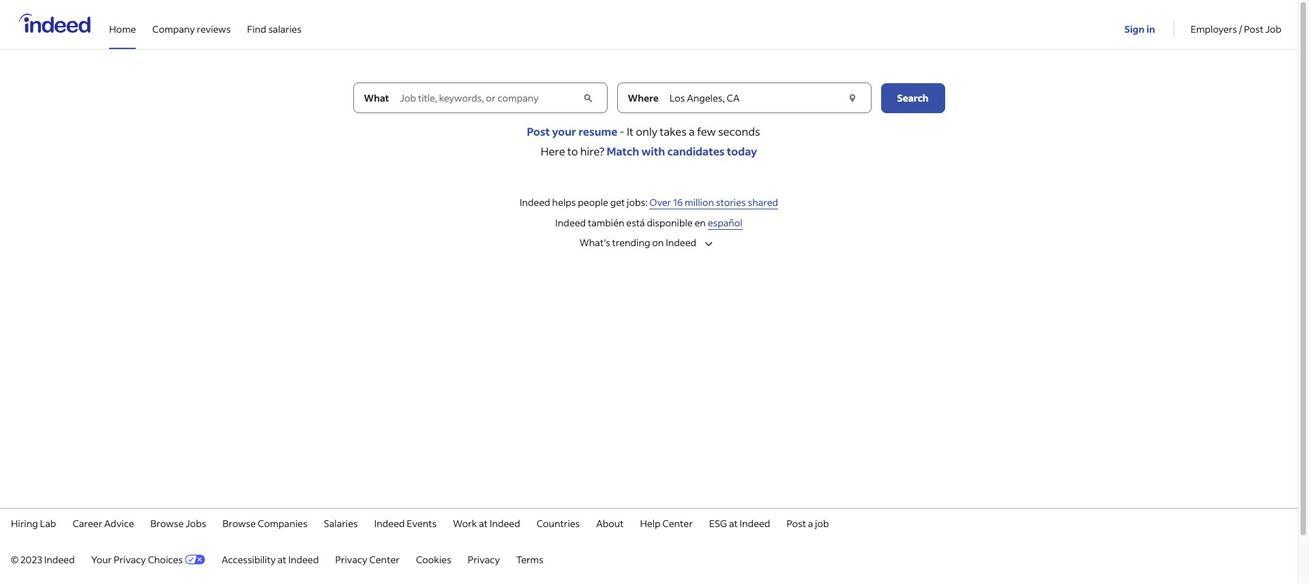 Task type: describe. For each thing, give the bounding box(es) containing it.
shared
[[748, 196, 778, 209]]

salaries
[[268, 22, 302, 35]]

privacy link
[[468, 553, 500, 566]]

jobs:
[[627, 196, 648, 209]]

hire?
[[580, 144, 605, 158]]

match
[[607, 144, 639, 158]]

takes
[[660, 124, 687, 138]]

terms
[[516, 553, 544, 566]]

company
[[152, 22, 195, 35]]

1 horizontal spatial a
[[808, 517, 813, 530]]

center for help center
[[663, 517, 693, 530]]

candidates
[[667, 144, 725, 158]]

section containing indeed helps people get jobs:
[[0, 189, 1298, 236]]

indeed helps people get jobs: over 16 million stories shared
[[520, 196, 778, 209]]

también
[[588, 216, 625, 229]]

at for accessibility
[[278, 553, 286, 566]]

indeed down companies
[[288, 553, 319, 566]]

events
[[407, 517, 437, 530]]

company reviews
[[152, 22, 231, 35]]

choices
[[148, 553, 183, 566]]

salaries
[[324, 517, 358, 530]]

sign
[[1125, 22, 1145, 35]]

sign in
[[1125, 22, 1155, 35]]

find salaries link
[[247, 0, 302, 46]]

cookies
[[416, 553, 451, 566]]

clear element for where
[[845, 91, 859, 105]]

search
[[897, 91, 929, 104]]

at for esg
[[729, 517, 738, 530]]

seconds
[[718, 124, 760, 138]]

esg
[[709, 517, 727, 530]]

browse companies link
[[223, 517, 307, 530]]

here
[[541, 144, 565, 158]]

browse for browse companies
[[223, 517, 256, 530]]

indeed down the helps
[[555, 216, 586, 229]]

career advice link
[[73, 517, 134, 530]]

countries link
[[537, 517, 580, 530]]

it
[[627, 124, 634, 138]]

post for post your resume - it only takes a few seconds here to hire? match with candidates today
[[527, 124, 550, 138]]

at for work
[[479, 517, 488, 530]]

in
[[1147, 22, 1155, 35]]

indeed events link
[[374, 517, 437, 530]]

indeed left the helps
[[520, 196, 550, 209]]

work at indeed
[[453, 517, 520, 530]]

helps
[[552, 196, 576, 209]]

employers / post job link
[[1191, 0, 1282, 46]]

today
[[727, 144, 757, 158]]

post a job link
[[787, 517, 829, 530]]

indeed right 2023
[[44, 553, 75, 566]]

help
[[640, 517, 661, 530]]

privacy center
[[335, 553, 400, 566]]

cookies link
[[416, 553, 451, 566]]

your privacy choices link
[[91, 553, 205, 566]]

post for post a job
[[787, 517, 806, 530]]

search button
[[881, 83, 945, 113]]

get
[[610, 196, 625, 209]]

post inside employers / post job 'link'
[[1244, 22, 1264, 35]]

home link
[[109, 0, 136, 46]]

your
[[91, 553, 112, 566]]

your privacy choices
[[91, 553, 183, 566]]

clear element for what
[[581, 91, 595, 105]]

employers / post job
[[1191, 22, 1282, 35]]

help center link
[[640, 517, 693, 530]]

disponible
[[647, 216, 693, 229]]

million
[[685, 196, 714, 209]]

to
[[567, 144, 578, 158]]

work
[[453, 517, 477, 530]]

what's trending on indeed
[[580, 236, 696, 249]]

center for privacy center
[[369, 553, 400, 566]]

1 privacy from the left
[[114, 553, 146, 566]]

hiring
[[11, 517, 38, 530]]

What field
[[397, 83, 580, 113]]

career advice
[[73, 517, 134, 530]]

match with candidates today link
[[607, 144, 757, 158]]

salaries link
[[324, 517, 358, 530]]

only
[[636, 124, 658, 138]]

none search field containing search
[[353, 83, 945, 124]]

Where field
[[667, 83, 844, 113]]

browse jobs link
[[150, 517, 206, 530]]

job
[[815, 517, 829, 530]]

people
[[578, 196, 608, 209]]

privacy center link
[[335, 553, 400, 566]]



Task type: vqa. For each thing, say whether or not it's contained in the screenshot.
The Indeed
yes



Task type: locate. For each thing, give the bounding box(es) containing it.
job
[[1266, 22, 1282, 35]]

privacy down the work at indeed
[[468, 553, 500, 566]]

esg at indeed
[[709, 517, 770, 530]]

2 horizontal spatial privacy
[[468, 553, 500, 566]]

2 clear element from the left
[[845, 91, 859, 105]]

clear element up "resume" in the top left of the page
[[581, 91, 595, 105]]

hiring lab
[[11, 517, 56, 530]]

center right help
[[663, 517, 693, 530]]

at right accessibility
[[278, 553, 286, 566]]

clear element left search button
[[845, 91, 859, 105]]

2 vertical spatial post
[[787, 517, 806, 530]]

home
[[109, 22, 136, 35]]

1 horizontal spatial clear element
[[845, 91, 859, 105]]

privacy down salaries link
[[335, 553, 367, 566]]

1 horizontal spatial browse
[[223, 517, 256, 530]]

center down indeed events
[[369, 553, 400, 566]]

about
[[596, 517, 624, 530]]

0 horizontal spatial privacy
[[114, 553, 146, 566]]

clear element
[[581, 91, 595, 105], [845, 91, 859, 105]]

what's trending on indeed button
[[578, 234, 720, 252]]

browse for browse jobs
[[150, 517, 184, 530]]

indeed left events
[[374, 517, 405, 530]]

indeed
[[520, 196, 550, 209], [555, 216, 586, 229], [666, 236, 696, 249], [374, 517, 405, 530], [490, 517, 520, 530], [740, 517, 770, 530], [44, 553, 75, 566], [288, 553, 319, 566]]

your
[[552, 124, 576, 138]]

1 horizontal spatial center
[[663, 517, 693, 530]]

None search field
[[353, 83, 945, 124]]

clear image up "resume" in the top left of the page
[[581, 91, 595, 105]]

companies
[[258, 517, 307, 530]]

trending
[[612, 236, 650, 249]]

find salaries
[[247, 22, 302, 35]]

16
[[673, 196, 683, 209]]

1 horizontal spatial post
[[787, 517, 806, 530]]

post a job
[[787, 517, 829, 530]]

indeed down disponible
[[666, 236, 696, 249]]

privacy
[[114, 553, 146, 566], [335, 553, 367, 566], [468, 553, 500, 566]]

indeed right work
[[490, 517, 520, 530]]

0 horizontal spatial a
[[689, 124, 695, 138]]

reviews
[[197, 22, 231, 35]]

a inside the post your resume - it only takes a few seconds here to hire? match with candidates today
[[689, 124, 695, 138]]

advice
[[104, 517, 134, 530]]

clear image
[[581, 91, 595, 105], [845, 91, 859, 105]]

terms link
[[516, 553, 544, 566]]

2023
[[20, 553, 42, 566]]

browse up accessibility
[[223, 517, 256, 530]]

2 browse from the left
[[223, 517, 256, 530]]

2 horizontal spatial post
[[1244, 22, 1264, 35]]

1 clear image from the left
[[581, 91, 595, 105]]

resume
[[579, 124, 618, 138]]

1 horizontal spatial clear image
[[845, 91, 859, 105]]

jobs
[[186, 517, 206, 530]]

0 horizontal spatial clear image
[[581, 91, 595, 105]]

1 browse from the left
[[150, 517, 184, 530]]

0 horizontal spatial at
[[278, 553, 286, 566]]

accessibility at indeed
[[222, 553, 319, 566]]

lab
[[40, 517, 56, 530]]

0 horizontal spatial post
[[527, 124, 550, 138]]

0 horizontal spatial center
[[369, 553, 400, 566]]

accessibility
[[222, 553, 276, 566]]

what
[[364, 91, 389, 104]]

está
[[626, 216, 645, 229]]

0 vertical spatial center
[[663, 517, 693, 530]]

español
[[708, 216, 743, 229]]

©
[[11, 553, 18, 566]]

1 vertical spatial a
[[808, 517, 813, 530]]

-
[[620, 124, 625, 138]]

post up here
[[527, 124, 550, 138]]

post right / at the top of the page
[[1244, 22, 1264, 35]]

indeed right esg on the bottom of page
[[740, 517, 770, 530]]

a left few
[[689, 124, 695, 138]]

privacy for privacy link
[[468, 553, 500, 566]]

clear image for what
[[581, 91, 595, 105]]

at
[[479, 517, 488, 530], [729, 517, 738, 530], [278, 553, 286, 566]]

1 vertical spatial center
[[369, 553, 400, 566]]

browse jobs
[[150, 517, 206, 530]]

browse left the jobs
[[150, 517, 184, 530]]

indeed events
[[374, 517, 437, 530]]

español link
[[708, 216, 743, 230]]

find
[[247, 22, 266, 35]]

at right esg on the bottom of page
[[729, 517, 738, 530]]

what's
[[580, 236, 610, 249]]

few
[[697, 124, 716, 138]]

clear image for where
[[845, 91, 859, 105]]

1 vertical spatial post
[[527, 124, 550, 138]]

main content
[[0, 83, 1298, 252]]

© 2023 indeed
[[11, 553, 75, 566]]

a left job
[[808, 517, 813, 530]]

0 horizontal spatial clear element
[[581, 91, 595, 105]]

indeed también está disponible en español
[[555, 216, 743, 229]]

where
[[628, 91, 659, 104]]

0 vertical spatial a
[[689, 124, 695, 138]]

with
[[642, 144, 665, 158]]

post left job
[[787, 517, 806, 530]]

post your resume link
[[527, 124, 618, 138]]

post your resume - it only takes a few seconds here to hire? match with candidates today
[[527, 124, 760, 158]]

browse
[[150, 517, 184, 530], [223, 517, 256, 530]]

on
[[652, 236, 664, 249]]

main content containing post your resume
[[0, 83, 1298, 252]]

1 clear element from the left
[[581, 91, 595, 105]]

help center
[[640, 517, 693, 530]]

indeed inside dropdown button
[[666, 236, 696, 249]]

0 horizontal spatial browse
[[150, 517, 184, 530]]

employers
[[1191, 22, 1237, 35]]

clear image left search button
[[845, 91, 859, 105]]

post inside the post your resume - it only takes a few seconds here to hire? match with candidates today
[[527, 124, 550, 138]]

hiring lab link
[[11, 517, 56, 530]]

0 vertical spatial post
[[1244, 22, 1264, 35]]

work at indeed link
[[453, 517, 520, 530]]

2 privacy from the left
[[335, 553, 367, 566]]

countries
[[537, 517, 580, 530]]

privacy for privacy center
[[335, 553, 367, 566]]

/
[[1239, 22, 1242, 35]]

browse companies
[[223, 517, 307, 530]]

en
[[695, 216, 706, 229]]

post
[[1244, 22, 1264, 35], [527, 124, 550, 138], [787, 517, 806, 530]]

about link
[[596, 517, 624, 530]]

2 clear image from the left
[[845, 91, 859, 105]]

1 horizontal spatial privacy
[[335, 553, 367, 566]]

sign in link
[[1125, 1, 1157, 47]]

company reviews link
[[152, 0, 231, 46]]

a
[[689, 124, 695, 138], [808, 517, 813, 530]]

at right work
[[479, 517, 488, 530]]

esg at indeed link
[[709, 517, 770, 530]]

section
[[0, 189, 1298, 236]]

career
[[73, 517, 102, 530]]

accessibility at indeed link
[[222, 553, 319, 566]]

2 horizontal spatial at
[[729, 517, 738, 530]]

1 horizontal spatial at
[[479, 517, 488, 530]]

stories
[[716, 196, 746, 209]]

privacy right your
[[114, 553, 146, 566]]

3 privacy from the left
[[468, 553, 500, 566]]



